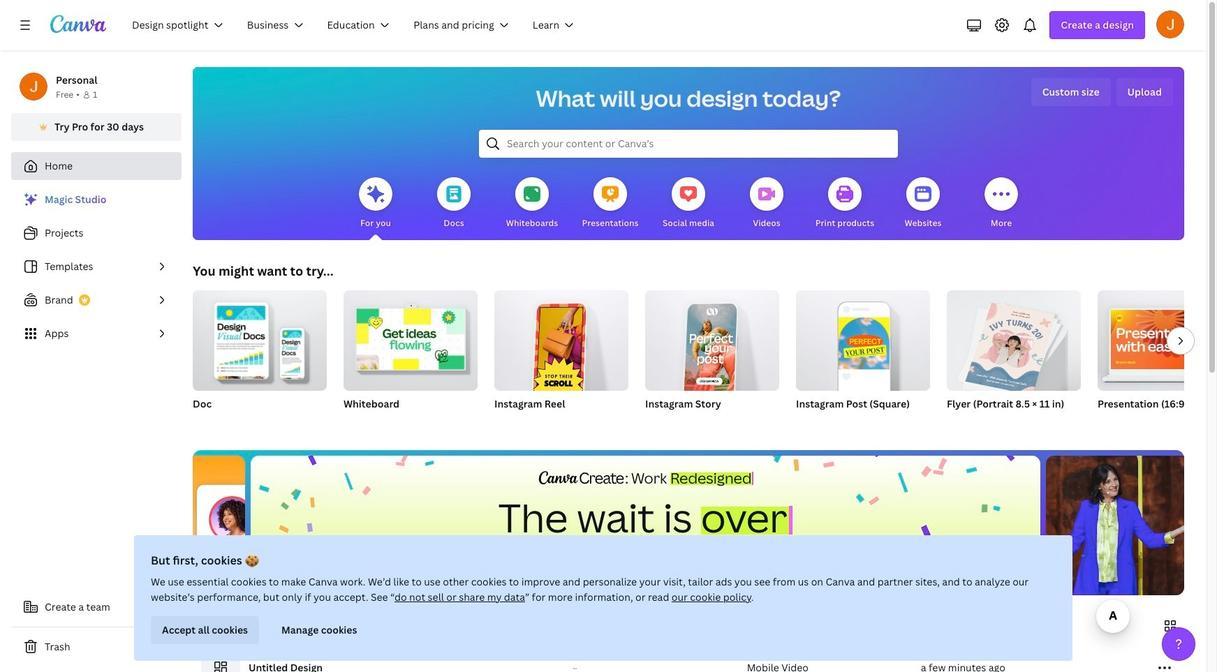 Task type: describe. For each thing, give the bounding box(es) containing it.
top level navigation element
[[123, 11, 589, 39]]

jeremy miller image
[[1157, 10, 1185, 38]]



Task type: vqa. For each thing, say whether or not it's contained in the screenshot.
leftmost "link"
no



Task type: locate. For each thing, give the bounding box(es) containing it.
None search field
[[479, 130, 899, 158]]

group
[[193, 291, 327, 429], [193, 291, 327, 391], [344, 291, 478, 429], [344, 291, 478, 391], [495, 291, 629, 429], [495, 291, 629, 399], [646, 291, 780, 429], [646, 291, 780, 399], [797, 291, 931, 429], [797, 291, 931, 391], [947, 291, 1082, 429], [947, 291, 1082, 396], [1098, 291, 1218, 429]]

dialog
[[134, 536, 1073, 662]]

list
[[11, 186, 182, 348]]

Search search field
[[507, 131, 871, 157]]



